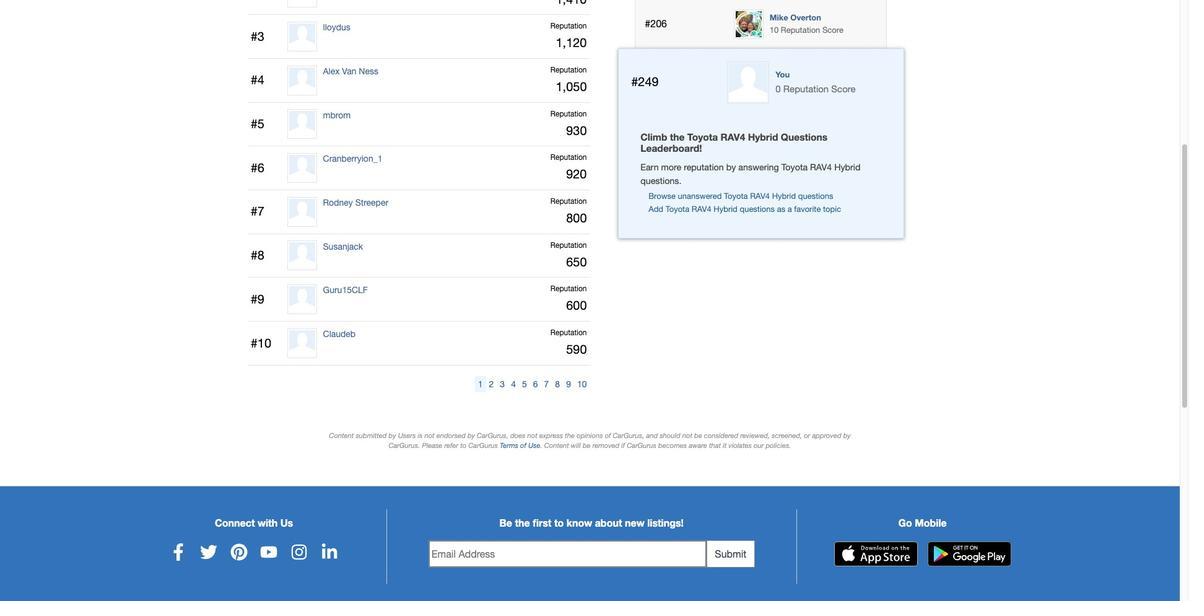 Task type: locate. For each thing, give the bounding box(es) containing it.
0 vertical spatial the
[[670, 131, 685, 142]]

reputation up 800 on the top of the page
[[551, 197, 587, 206]]

to right refer
[[461, 441, 467, 449]]

not up use at the bottom of the page
[[528, 431, 538, 439]]

score inside mike overton 10 reputation score
[[823, 26, 844, 35]]

aware
[[689, 441, 708, 449]]

2 vertical spatial the
[[515, 517, 530, 529]]

rav4
[[721, 131, 746, 142], [811, 162, 832, 172], [751, 191, 770, 201], [692, 204, 712, 214]]

reputation 920
[[551, 153, 587, 181]]

0 horizontal spatial cargurus,
[[477, 431, 509, 439]]

browse
[[649, 191, 676, 201]]

2
[[489, 379, 494, 389]]

should
[[660, 431, 681, 439]]

is
[[418, 431, 423, 439]]

hybrid up answering
[[748, 131, 779, 142]]

0 horizontal spatial content
[[329, 431, 354, 439]]

.
[[541, 441, 543, 449]]

main content
[[241, 0, 940, 486]]

reputation up '1,120'
[[551, 22, 587, 30]]

the up leaderboard!
[[670, 131, 685, 142]]

it
[[723, 441, 727, 449]]

be up aware
[[695, 431, 703, 439]]

reputation up 920
[[551, 153, 587, 162]]

reputation
[[551, 22, 587, 30], [781, 26, 821, 35], [551, 66, 587, 74], [784, 84, 829, 94], [551, 109, 587, 118], [551, 153, 587, 162], [551, 197, 587, 206], [551, 241, 587, 250], [551, 285, 587, 293], [551, 328, 587, 337]]

1 horizontal spatial 10
[[770, 26, 779, 35]]

climb the toyota rav4 hybrid questions leaderboard!
[[641, 131, 828, 154]]

reputation up 600 at the left of page
[[551, 285, 587, 293]]

content left submitted
[[329, 431, 354, 439]]

cargurus inside content submitted by users is not endorsed by cargurus, does not express the opinions of cargurus, and should not be considered reviewed, screened, or approved by cargurus. please refer to cargurus
[[469, 441, 498, 449]]

of left use at the bottom of the page
[[521, 441, 527, 449]]

0 horizontal spatial of
[[521, 441, 527, 449]]

1 vertical spatial score
[[832, 84, 856, 94]]

leaderboard!
[[641, 143, 702, 154]]

to right first
[[555, 517, 564, 529]]

reputation for 930
[[551, 109, 587, 118]]

cargurus,
[[477, 431, 509, 439], [613, 431, 645, 439]]

0 vertical spatial of
[[605, 431, 611, 439]]

1 horizontal spatial to
[[555, 517, 564, 529]]

the inside content submitted by users is not endorsed by cargurus, does not express the opinions of cargurus, and should not be considered reviewed, screened, or approved by cargurus. please refer to cargurus
[[565, 431, 575, 439]]

1 horizontal spatial the
[[565, 431, 575, 439]]

questions
[[799, 191, 834, 201], [740, 204, 775, 214]]

reputation inside mike overton 10 reputation score
[[781, 26, 821, 35]]

a
[[788, 204, 792, 214]]

10 right 9
[[578, 379, 587, 389]]

content down express
[[545, 441, 569, 449]]

and
[[647, 431, 658, 439]]

endorsed
[[437, 431, 466, 439]]

of
[[605, 431, 611, 439], [521, 441, 527, 449]]

0 horizontal spatial be
[[583, 441, 591, 449]]

1 horizontal spatial not
[[528, 431, 538, 439]]

1 vertical spatial be
[[583, 441, 591, 449]]

10
[[770, 26, 779, 35], [578, 379, 587, 389]]

rav4 up answering
[[721, 131, 746, 142]]

facebook image
[[170, 544, 187, 561]]

cargurus left terms
[[469, 441, 498, 449]]

800
[[567, 211, 587, 225]]

toyota inside climb the toyota rav4 hybrid questions leaderboard!
[[688, 131, 718, 142]]

0 horizontal spatial 10
[[578, 379, 587, 389]]

go
[[899, 517, 913, 529]]

1 2 3 4 5 6 7 8 9 10
[[478, 379, 587, 389]]

reputation up 1,050
[[551, 66, 587, 74]]

questions up favorite
[[799, 191, 834, 201]]

be the first to know about new listings!
[[500, 517, 684, 529]]

by down climb the toyota rav4 hybrid questions leaderboard!
[[727, 162, 736, 172]]

930
[[567, 123, 587, 137]]

questions down browse unanswered toyota rav4 hybrid questions link
[[740, 204, 775, 214]]

reputation down overton
[[781, 26, 821, 35]]

by right endorsed
[[468, 431, 475, 439]]

get it on google play image
[[928, 542, 1012, 566]]

1 not from the left
[[425, 431, 435, 439]]

be
[[695, 431, 703, 439], [583, 441, 591, 449]]

about
[[595, 517, 623, 529]]

the up will
[[565, 431, 575, 439]]

9
[[566, 379, 571, 389]]

reputation for 590
[[551, 328, 587, 337]]

1 horizontal spatial be
[[695, 431, 703, 439]]

920
[[566, 167, 587, 181]]

content submitted by users is not endorsed by cargurus, does not express the opinions of cargurus, and should not be considered reviewed, screened, or approved by cargurus. please refer to cargurus
[[329, 431, 851, 449]]

reputation for 1,120
[[551, 22, 587, 30]]

reputation up 650
[[551, 241, 587, 250]]

1 cargurus from the left
[[469, 441, 498, 449]]

rav4 down questions
[[811, 162, 832, 172]]

as
[[778, 204, 786, 214]]

reputation 1,050
[[551, 66, 587, 94]]

cargurus, up terms
[[477, 431, 509, 439]]

toyota up reputation
[[688, 131, 718, 142]]

0 horizontal spatial not
[[425, 431, 435, 439]]

of up removed
[[605, 431, 611, 439]]

not up aware
[[683, 431, 693, 439]]

the inside climb the toyota rav4 hybrid questions leaderboard!
[[670, 131, 685, 142]]

1 horizontal spatial cargurus,
[[613, 431, 645, 439]]

claudeb
[[323, 329, 356, 339]]

reputation down the you
[[784, 84, 829, 94]]

hybrid up the as
[[773, 191, 796, 201]]

0 horizontal spatial cargurus
[[469, 441, 498, 449]]

violates
[[729, 441, 752, 449]]

of inside content submitted by users is not endorsed by cargurus, does not express the opinions of cargurus, and should not be considered reviewed, screened, or approved by cargurus. please refer to cargurus
[[605, 431, 611, 439]]

listings!
[[648, 517, 684, 529]]

#7
[[251, 204, 265, 218]]

screened,
[[772, 431, 803, 439]]

10 down the mike
[[770, 26, 779, 35]]

connect
[[215, 517, 255, 529]]

guru15clf
[[323, 285, 368, 295]]

cargurus, up if
[[613, 431, 645, 439]]

6 link
[[530, 376, 541, 392]]

9 link
[[563, 376, 574, 392]]

first
[[533, 517, 552, 529]]

more
[[662, 162, 682, 172]]

pinterest image
[[230, 544, 248, 561]]

1 vertical spatial questions
[[740, 204, 775, 214]]

reputation 650
[[551, 241, 587, 269]]

submit
[[715, 548, 747, 560]]

be right will
[[583, 441, 591, 449]]

the for #249
[[670, 131, 685, 142]]

4 link
[[508, 376, 519, 392]]

hybrid
[[748, 131, 779, 142], [835, 162, 861, 172], [773, 191, 796, 201], [714, 204, 738, 214]]

2 horizontal spatial the
[[670, 131, 685, 142]]

1,050
[[556, 79, 587, 94]]

please
[[422, 441, 443, 449]]

by left 'users'
[[389, 431, 396, 439]]

0 vertical spatial be
[[695, 431, 703, 439]]

rav4 up add toyota rav4 hybrid questions as a favorite topic link at the top right
[[751, 191, 770, 201]]

1 horizontal spatial cargurus
[[627, 441, 657, 449]]

1 horizontal spatial questions
[[799, 191, 834, 201]]

by
[[727, 162, 736, 172], [389, 431, 396, 439], [468, 431, 475, 439], [844, 431, 851, 439]]

the right be
[[515, 517, 530, 529]]

0 vertical spatial to
[[461, 441, 467, 449]]

6
[[533, 379, 538, 389]]

submitted
[[356, 431, 387, 439]]

toyota
[[688, 131, 718, 142], [782, 162, 808, 172], [724, 191, 748, 201], [666, 204, 690, 214]]

0 vertical spatial score
[[823, 26, 844, 35]]

reputation for 800
[[551, 197, 587, 206]]

1 vertical spatial the
[[565, 431, 575, 439]]

the for connect with us
[[515, 517, 530, 529]]

1 vertical spatial content
[[545, 441, 569, 449]]

1 horizontal spatial content
[[545, 441, 569, 449]]

0 vertical spatial questions
[[799, 191, 834, 201]]

#9
[[251, 292, 265, 306]]

will
[[571, 441, 581, 449]]

reputation up '590'
[[551, 328, 587, 337]]

mike
[[770, 12, 789, 22]]

2 horizontal spatial not
[[683, 431, 693, 439]]

0 vertical spatial content
[[329, 431, 354, 439]]

does
[[511, 431, 526, 439]]

1 horizontal spatial of
[[605, 431, 611, 439]]

mobile
[[915, 517, 947, 529]]

reputation up 930
[[551, 109, 587, 118]]

by right approved
[[844, 431, 851, 439]]

not right is
[[425, 431, 435, 439]]

be inside content submitted by users is not endorsed by cargurus, does not express the opinions of cargurus, and should not be considered reviewed, screened, or approved by cargurus. please refer to cargurus
[[695, 431, 703, 439]]

to inside content submitted by users is not endorsed by cargurus, does not express the opinions of cargurus, and should not be considered reviewed, screened, or approved by cargurus. please refer to cargurus
[[461, 441, 467, 449]]

toyota up add toyota rav4 hybrid questions as a favorite topic link at the top right
[[724, 191, 748, 201]]

know
[[567, 517, 593, 529]]

0 horizontal spatial to
[[461, 441, 467, 449]]

or
[[804, 431, 811, 439]]

0 horizontal spatial the
[[515, 517, 530, 529]]

0 vertical spatial 10
[[770, 26, 779, 35]]

us
[[281, 517, 293, 529]]

cargurus down and
[[627, 441, 657, 449]]

removed
[[593, 441, 620, 449]]

2 cargurus from the left
[[627, 441, 657, 449]]

main content containing #3
[[241, 0, 940, 486]]

favorite
[[795, 204, 821, 214]]



Task type: describe. For each thing, give the bounding box(es) containing it.
terms of use link
[[500, 441, 541, 449]]

go mobile
[[899, 517, 947, 529]]

climb
[[641, 131, 668, 142]]

reputation for 920
[[551, 153, 587, 162]]

unanswered
[[678, 191, 722, 201]]

1 link
[[475, 376, 486, 392]]

reputation 800
[[551, 197, 587, 225]]

reputation inside you 0 reputation score
[[784, 84, 829, 94]]

twitter image
[[200, 544, 217, 561]]

1
[[478, 379, 483, 389]]

reputation for 650
[[551, 241, 587, 250]]

linkedin image
[[321, 544, 338, 561]]

terms of use . content will be removed if cargurus becomes aware that it violates our policies.
[[500, 441, 792, 449]]

opinions
[[577, 431, 603, 439]]

rav4 inside climb the toyota rav4 hybrid questions leaderboard!
[[721, 131, 746, 142]]

cranberryion_1
[[323, 154, 383, 164]]

0
[[776, 84, 781, 94]]

content inside content submitted by users is not endorsed by cargurus, does not express the opinions of cargurus, and should not be considered reviewed, screened, or approved by cargurus. please refer to cargurus
[[329, 431, 354, 439]]

rodney streeper
[[323, 198, 389, 208]]

0 horizontal spatial questions
[[740, 204, 775, 214]]

3
[[500, 379, 505, 389]]

4
[[511, 379, 516, 389]]

users
[[398, 431, 416, 439]]

refer
[[445, 441, 459, 449]]

van
[[342, 66, 357, 76]]

add toyota rav4 hybrid questions as a favorite topic link
[[649, 204, 842, 214]]

#206
[[645, 18, 667, 29]]

susanjack
[[323, 241, 363, 251]]

reputation for 600
[[551, 285, 587, 293]]

use
[[529, 441, 541, 449]]

Email Address email field
[[429, 541, 706, 567]]

#5
[[251, 117, 265, 131]]

10 link
[[574, 376, 590, 392]]

download on the app store image
[[835, 542, 918, 566]]

alex van ness
[[323, 66, 379, 76]]

questions.
[[641, 175, 682, 186]]

questions
[[781, 131, 828, 142]]

earn
[[641, 162, 659, 172]]

mbrom
[[323, 110, 351, 120]]

650
[[567, 255, 587, 269]]

3 not from the left
[[683, 431, 693, 439]]

hybrid inside climb the toyota rav4 hybrid questions leaderboard!
[[748, 131, 779, 142]]

600
[[567, 298, 587, 313]]

7
[[544, 379, 549, 389]]

topic
[[824, 204, 842, 214]]

toyota down questions
[[782, 162, 808, 172]]

youtube image
[[261, 544, 278, 561]]

cargurus.
[[389, 441, 420, 449]]

overton
[[791, 12, 822, 22]]

connect with us
[[215, 517, 293, 529]]

reviewed,
[[741, 431, 770, 439]]

5
[[522, 379, 527, 389]]

hybrid up topic
[[835, 162, 861, 172]]

terms
[[500, 441, 519, 449]]

ness
[[359, 66, 379, 76]]

if
[[622, 441, 625, 449]]

you 0 reputation score
[[776, 70, 856, 94]]

8
[[555, 379, 560, 389]]

becomes
[[659, 441, 687, 449]]

you
[[776, 70, 790, 79]]

reputation
[[684, 162, 724, 172]]

#8
[[251, 248, 265, 262]]

reputation 1,120
[[551, 22, 587, 50]]

1 vertical spatial of
[[521, 441, 527, 449]]

our
[[754, 441, 764, 449]]

approved
[[813, 431, 842, 439]]

reputation 600
[[551, 285, 587, 313]]

3 link
[[497, 376, 508, 392]]

#10
[[251, 336, 271, 350]]

answering
[[739, 162, 779, 172]]

reputation 590
[[551, 328, 587, 356]]

rav4 down "unanswered"
[[692, 204, 712, 214]]

2 link
[[486, 376, 497, 392]]

2 cargurus, from the left
[[613, 431, 645, 439]]

lloydus
[[323, 22, 351, 32]]

toyota down browse
[[666, 204, 690, 214]]

#4
[[251, 73, 265, 87]]

1,120
[[556, 35, 587, 50]]

2 not from the left
[[528, 431, 538, 439]]

#6
[[251, 160, 265, 175]]

be
[[500, 517, 513, 529]]

reputation for 1,050
[[551, 66, 587, 74]]

instagram image
[[291, 544, 308, 561]]

express
[[540, 431, 563, 439]]

score inside you 0 reputation score
[[832, 84, 856, 94]]

7 link
[[541, 376, 552, 392]]

5 link
[[519, 376, 530, 392]]

1 cargurus, from the left
[[477, 431, 509, 439]]

by inside earn more reputation by answering                 toyota rav4 hybrid questions. browse unanswered toyota rav4 hybrid questions add toyota rav4 hybrid questions as a favorite topic
[[727, 162, 736, 172]]

considered
[[704, 431, 739, 439]]

mike overton 10 reputation score
[[770, 12, 844, 35]]

#249
[[632, 75, 659, 89]]

with
[[258, 517, 278, 529]]

1 vertical spatial 10
[[578, 379, 587, 389]]

submit button
[[707, 540, 755, 568]]

1 vertical spatial to
[[555, 517, 564, 529]]

8 link
[[552, 376, 563, 392]]

#3
[[251, 29, 265, 43]]

add
[[649, 204, 664, 214]]

that
[[710, 441, 721, 449]]

hybrid down browse unanswered toyota rav4 hybrid questions link
[[714, 204, 738, 214]]

10 inside mike overton 10 reputation score
[[770, 26, 779, 35]]

browse unanswered toyota rav4 hybrid questions link
[[649, 191, 834, 201]]

reputation 930
[[551, 109, 587, 137]]



Task type: vqa. For each thing, say whether or not it's contained in the screenshot.


